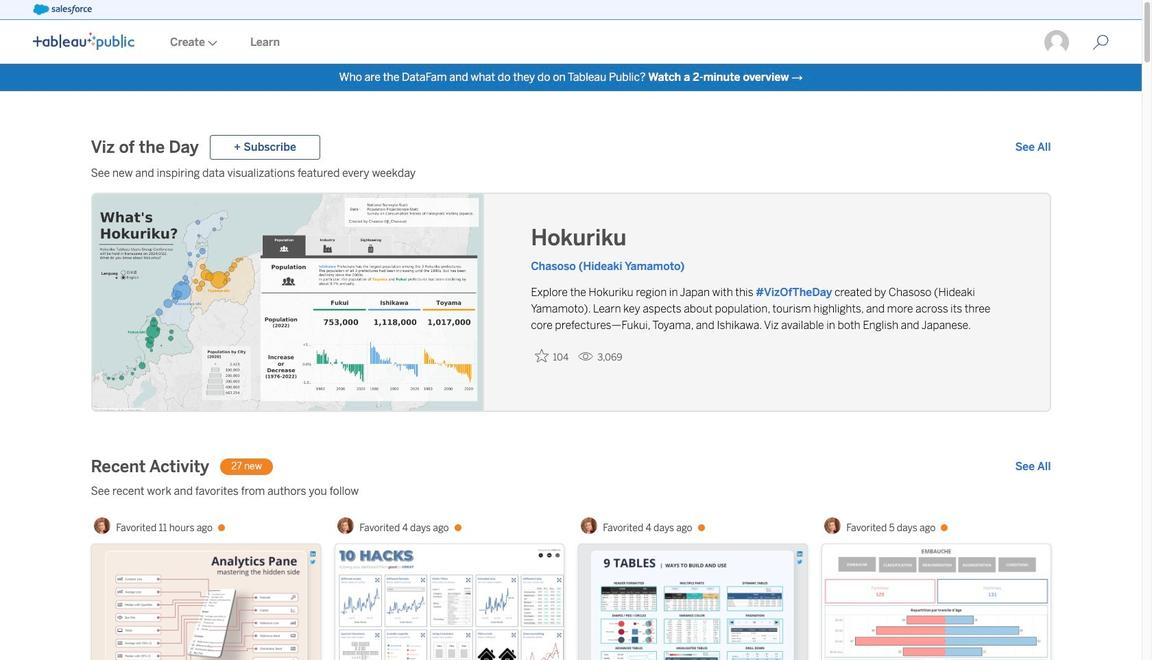 Task type: vqa. For each thing, say whether or not it's contained in the screenshot.
Recent Activity heading
yes



Task type: describe. For each thing, give the bounding box(es) containing it.
create image
[[205, 40, 217, 46]]

Add Favorite button
[[531, 345, 573, 368]]

2 angela drucioc image from the left
[[581, 518, 598, 534]]

see all recent activity element
[[1015, 459, 1051, 475]]

workbook thumbnail image for second angela drucioc icon from left
[[579, 545, 807, 661]]

workbook thumbnail image for 1st angela drucioc icon from the right
[[822, 545, 1050, 661]]

1 angela drucioc image from the left
[[338, 518, 354, 534]]

add favorite image
[[535, 349, 549, 363]]

3 angela drucioc image from the left
[[825, 518, 841, 534]]

logo image
[[33, 32, 134, 50]]



Task type: locate. For each thing, give the bounding box(es) containing it.
recent activity heading
[[91, 456, 209, 478]]

workbook thumbnail image for 3rd angela drucioc icon from right
[[335, 545, 563, 661]]

angela drucioc image
[[338, 518, 354, 534], [581, 518, 598, 534], [825, 518, 841, 534]]

2 horizontal spatial angela drucioc image
[[825, 518, 841, 534]]

4 workbook thumbnail image from the left
[[822, 545, 1050, 661]]

see recent work and favorites from authors you follow element
[[91, 484, 1051, 500]]

see new and inspiring data visualizations featured every weekday element
[[91, 165, 1051, 182]]

3 workbook thumbnail image from the left
[[579, 545, 807, 661]]

2 workbook thumbnail image from the left
[[335, 545, 563, 661]]

1 horizontal spatial angela drucioc image
[[581, 518, 598, 534]]

workbook thumbnail image for angela drucioc image
[[92, 545, 320, 661]]

0 horizontal spatial angela drucioc image
[[338, 518, 354, 534]]

workbook thumbnail image
[[92, 545, 320, 661], [335, 545, 563, 661], [579, 545, 807, 661], [822, 545, 1050, 661]]

tara.schultz image
[[1043, 29, 1071, 56]]

viz of the day heading
[[91, 136, 199, 158]]

angela drucioc image
[[94, 518, 111, 534]]

go to search image
[[1076, 34, 1126, 51]]

tableau public viz of the day image
[[92, 194, 484, 414]]

salesforce logo image
[[33, 4, 92, 15]]

1 workbook thumbnail image from the left
[[92, 545, 320, 661]]

see all viz of the day element
[[1015, 139, 1051, 156]]



